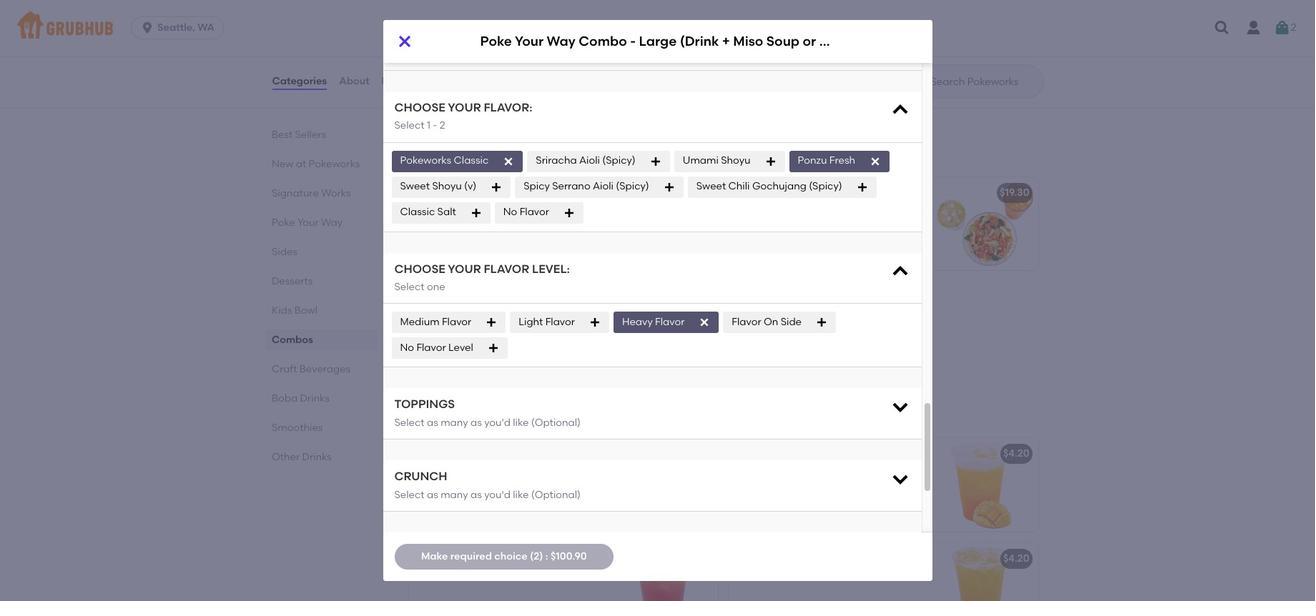Task type: locate. For each thing, give the bounding box(es) containing it.
medium flavor
[[400, 316, 472, 329]]

crisps,
[[418, 95, 448, 107]]

you'd
[[485, 417, 511, 429], [485, 489, 511, 501]]

0 horizontal spatial kettle
[[645, 187, 674, 199]]

svg image
[[1214, 19, 1232, 36], [1275, 19, 1292, 36], [716, 20, 727, 31], [485, 46, 496, 57], [571, 46, 583, 57], [891, 100, 911, 120], [503, 156, 515, 167], [650, 156, 662, 167], [765, 156, 777, 167], [870, 156, 882, 167], [491, 181, 502, 193], [891, 470, 911, 490]]

1 vertical spatial -
[[433, 120, 437, 132]]

2 (optional) from the top
[[532, 489, 581, 501]]

2 like from the top
[[513, 489, 529, 501]]

flavor down 'spicy'
[[520, 206, 549, 219]]

poke up sides
[[272, 217, 295, 229]]

salt
[[438, 206, 456, 219]]

0 vertical spatial beverages
[[299, 364, 350, 376]]

large down pineapple
[[639, 33, 677, 50]]

your up medium flavor
[[444, 292, 465, 304]]

many inside crunch select as many as you'd like (optional)
[[441, 489, 468, 501]]

2 horizontal spatial poke
[[481, 33, 512, 50]]

drinks
[[300, 393, 329, 405], [302, 452, 332, 464]]

sweet shoyu (v)
[[400, 181, 477, 193]]

bowl
[[294, 305, 317, 317]]

tofu
[[472, 51, 491, 63]]

your for flavor:
[[448, 101, 481, 114]]

1 sweet from the left
[[400, 181, 430, 193]]

like inside crunch select as many as you'd like (optional)
[[513, 489, 529, 501]]

mango
[[749, 19, 783, 31], [738, 448, 773, 460]]

no down medium
[[400, 342, 414, 354]]

miso down sriracha aioli (spicy)
[[580, 187, 603, 199]]

1 vertical spatial 2
[[440, 120, 445, 132]]

medium
[[400, 316, 440, 329]]

with left light on the left of page
[[490, 312, 510, 325]]

flavor. down the "level:"
[[525, 327, 554, 339]]

drinks right other
[[302, 452, 332, 464]]

1 vertical spatial poke
[[272, 217, 295, 229]]

$19.30
[[676, 187, 706, 199], [1000, 187, 1030, 199]]

flavor for light flavor
[[546, 316, 575, 329]]

1 vertical spatial classic
[[454, 155, 489, 167]]

flavor. inside mix up to 2 proteins with your choice of base, mix-ins, toppings, and flavor.
[[738, 236, 767, 248]]

2 select from the top
[[395, 281, 425, 293]]

pokeworks right at
[[308, 158, 360, 170]]

with inside chicken or tofu with white rice, sweet corn, mandarin orange, edamame, surimi salad, wonton crisps, and pokeworks classic
[[494, 51, 514, 63]]

pokeworks up sweet shoyu (v)
[[400, 155, 452, 167]]

drinks for other drinks
[[302, 452, 332, 464]]

serrano down sriracha aioli (spicy)
[[553, 181, 591, 193]]

ponzu fresh
[[798, 155, 856, 167]]

combos
[[406, 144, 469, 162], [272, 334, 313, 346]]

0 vertical spatial choose
[[395, 101, 446, 114]]

1 horizontal spatial your
[[857, 207, 878, 219]]

1 horizontal spatial poke
[[418, 292, 442, 304]]

0 vertical spatial proteins
[[792, 207, 832, 219]]

1 vertical spatial shoyu
[[432, 181, 462, 193]]

1 horizontal spatial signature
[[418, 187, 465, 199]]

aioli up the spicy serrano aioli (spicy)
[[580, 155, 600, 167]]

combos down 1
[[406, 144, 469, 162]]

sweet down umami shoyu at top right
[[697, 181, 726, 193]]

toppings,
[[819, 222, 864, 234], [455, 327, 501, 339]]

(optional)
[[532, 417, 581, 429], [532, 489, 581, 501]]

you'd down the "lilikoi lemonade"
[[485, 489, 511, 501]]

+
[[706, 31, 712, 43], [723, 33, 731, 50], [571, 187, 577, 199], [706, 187, 712, 199], [601, 292, 607, 304]]

way down mandarin orange
[[547, 33, 576, 50]]

up
[[757, 207, 769, 219]]

svg image for no flavor
[[564, 207, 575, 219]]

many up the "lilikoi lemonade"
[[441, 417, 468, 429]]

0 horizontal spatial and
[[451, 95, 470, 107]]

2 your from the top
[[448, 262, 481, 276]]

1 choose from the top
[[395, 101, 446, 114]]

select
[[395, 120, 425, 132], [395, 281, 425, 293], [395, 417, 425, 429], [395, 489, 425, 501]]

chips)
[[861, 33, 903, 50], [676, 187, 708, 199], [705, 292, 738, 304]]

seattle,
[[158, 21, 195, 34]]

choose for choose your flavor level:
[[395, 262, 446, 276]]

- inside choose your flavor: select 1 - 2
[[433, 120, 437, 132]]

0 vertical spatial and
[[451, 95, 470, 107]]

your for flavor
[[448, 262, 481, 276]]

flavor right light on the left of page
[[546, 316, 575, 329]]

1 vertical spatial mango
[[738, 448, 773, 460]]

1 vertical spatial your
[[448, 262, 481, 276]]

you'd up the "lilikoi lemonade"
[[485, 417, 511, 429]]

like inside toppings select as many as you'd like (optional)
[[513, 417, 529, 429]]

no
[[504, 206, 518, 219], [400, 342, 414, 354]]

about
[[339, 75, 370, 87]]

2 vertical spatial 2
[[784, 207, 790, 219]]

craft beverages up the "lilikoi lemonade"
[[406, 405, 529, 423]]

drinks for boba drinks
[[300, 393, 329, 405]]

choose inside choose your flavor: select 1 - 2
[[395, 101, 446, 114]]

0 vertical spatial mango
[[749, 19, 783, 31]]

lemonade inside button
[[474, 553, 527, 565]]

you'd inside crunch select as many as you'd like (optional)
[[485, 489, 511, 501]]

strawberry lemonade
[[418, 553, 527, 565]]

svg image inside "seattle, wa" button
[[140, 21, 155, 35]]

1 vertical spatial your
[[512, 312, 533, 325]]

1 vertical spatial (optional)
[[532, 489, 581, 501]]

0 horizontal spatial 2
[[440, 120, 445, 132]]

1 vertical spatial no
[[400, 342, 414, 354]]

$4.20 inside button
[[1004, 553, 1030, 565]]

your inside choose your flavor: select 1 - 2
[[448, 101, 481, 114]]

signature for signature works
[[272, 187, 319, 200]]

1 horizontal spatial -
[[531, 292, 535, 304]]

strawberry
[[418, 553, 472, 565]]

2 horizontal spatial and
[[866, 222, 886, 234]]

select left 1
[[395, 120, 425, 132]]

signature works
[[272, 187, 351, 200]]

way up three proteins with your choice of mix ins, toppings, and flavor.
[[468, 292, 490, 304]]

ins, right base,
[[800, 222, 816, 234]]

sweet up classic salt
[[400, 181, 430, 193]]

works
[[468, 187, 498, 199], [321, 187, 351, 200]]

0 horizontal spatial $19.30
[[676, 187, 706, 199]]

- left peppers
[[631, 33, 636, 50]]

umami shoyu
[[683, 155, 751, 167]]

1 vertical spatial drinks
[[302, 452, 332, 464]]

strawberry lemonade image
[[611, 544, 718, 602]]

you'd for toppings
[[485, 417, 511, 429]]

1 horizontal spatial proteins
[[792, 207, 832, 219]]

reviews button
[[381, 56, 422, 107]]

way
[[547, 33, 576, 50], [321, 217, 342, 229], [468, 292, 490, 304]]

1
[[427, 120, 431, 132]]

flavor. down base,
[[738, 236, 767, 248]]

svg image for mango
[[797, 20, 809, 31]]

1 vertical spatial poke your way combo - large (drink + miso soup or kettle chips)
[[418, 292, 738, 304]]

4 select from the top
[[395, 489, 425, 501]]

craft up boba at the bottom
[[272, 364, 297, 376]]

2 vertical spatial (drink
[[569, 292, 598, 304]]

soup
[[767, 33, 800, 50], [605, 187, 630, 199], [634, 292, 659, 304]]

1 vertical spatial toppings,
[[455, 327, 501, 339]]

or
[[803, 33, 817, 50], [460, 51, 470, 63], [632, 187, 643, 199], [662, 292, 672, 304]]

2 horizontal spatial classic
[[526, 95, 561, 107]]

1 $19.30 from the left
[[676, 187, 706, 199]]

(drink down pineapple
[[680, 33, 719, 50]]

best sellers
[[272, 129, 326, 141]]

0 horizontal spatial miso
[[580, 187, 603, 199]]

toppings select as many as you'd like (optional)
[[395, 398, 581, 429]]

1 horizontal spatial craft
[[406, 405, 446, 423]]

poke your way combo - large (drink + miso soup or kettle chips) up the light flavor
[[418, 292, 738, 304]]

craft beverages
[[272, 364, 350, 376], [406, 405, 529, 423]]

shoyu left (v)
[[432, 181, 462, 193]]

0 horizontal spatial of
[[571, 312, 581, 325]]

mandarin
[[519, 19, 566, 31]]

+ down sriracha aioli (spicy)
[[571, 187, 577, 199]]

heavy
[[622, 316, 653, 329]]

0 horizontal spatial shoyu
[[432, 181, 462, 193]]

poke your way combo - large (drink + miso soup or kettle chips) down pineapple
[[481, 33, 903, 50]]

select left the one
[[395, 281, 425, 293]]

choose up the one
[[395, 262, 446, 276]]

svg image for no flavor level
[[488, 343, 499, 355]]

0 horizontal spatial signature
[[272, 187, 319, 200]]

many down crunch
[[441, 489, 468, 501]]

miso right $7.80 +
[[734, 33, 764, 50]]

2 vertical spatial -
[[531, 292, 535, 304]]

$7.80
[[681, 31, 706, 43]]

your inside three proteins with your choice of mix ins, toppings, and flavor.
[[512, 312, 533, 325]]

and
[[451, 95, 470, 107], [866, 222, 886, 234], [503, 327, 523, 339]]

1 horizontal spatial 2
[[784, 207, 790, 219]]

(drink down sriracha
[[539, 187, 569, 199]]

mango for mango
[[749, 19, 783, 31]]

3 select from the top
[[395, 417, 425, 429]]

2 vertical spatial way
[[468, 292, 490, 304]]

your down signature works
[[297, 217, 319, 229]]

signature works combo (drink + miso soup or kettle chips) image
[[611, 178, 718, 271]]

combo up no flavor at the top left of the page
[[500, 187, 537, 199]]

works for signature works combo (drink + miso soup or kettle chips)
[[468, 187, 498, 199]]

0 vertical spatial drinks
[[300, 393, 329, 405]]

poke up tofu
[[481, 33, 512, 50]]

toppings, right mix-
[[819, 222, 864, 234]]

your up the white
[[515, 33, 544, 50]]

0 vertical spatial toppings,
[[819, 222, 864, 234]]

your inside choose your flavor level: select one
[[448, 262, 481, 276]]

poke your way combo - regular (drink + miso soup or kettle chips) image
[[931, 178, 1039, 271]]

svg image for mandarin orange
[[620, 20, 631, 31]]

2 vertical spatial miso
[[609, 292, 632, 304]]

kids bowl image
[[611, 22, 718, 115]]

0 vertical spatial no
[[504, 206, 518, 219]]

spicy
[[524, 181, 550, 193]]

large
[[639, 33, 677, 50], [538, 292, 566, 304]]

1 horizontal spatial and
[[503, 327, 523, 339]]

1 select from the top
[[395, 120, 425, 132]]

0 horizontal spatial your
[[297, 217, 319, 229]]

select down crunch
[[395, 489, 425, 501]]

1 horizontal spatial works
[[468, 187, 498, 199]]

sriracha aioli (spicy)
[[536, 155, 636, 167]]

pokeworks inside chicken or tofu with white rice, sweet corn, mandarin orange, edamame, surimi salad, wonton crisps, and pokeworks classic
[[472, 95, 524, 107]]

shoyu for umami
[[721, 155, 751, 167]]

aioli down sriracha aioli (spicy)
[[593, 181, 614, 193]]

1 your from the top
[[448, 101, 481, 114]]

1 horizontal spatial shoyu
[[721, 155, 751, 167]]

lilikoi lemonade image
[[611, 439, 718, 532]]

signature down at
[[272, 187, 319, 200]]

proteins up mix-
[[792, 207, 832, 219]]

flavor
[[520, 206, 549, 219], [442, 316, 472, 329], [546, 316, 575, 329], [656, 316, 685, 329], [732, 316, 762, 329], [417, 342, 446, 354]]

1 vertical spatial like
[[513, 489, 529, 501]]

choose your flavor level: select one
[[395, 262, 570, 293]]

aioli
[[580, 155, 600, 167], [593, 181, 614, 193]]

drinks right boba at the bottom
[[300, 393, 329, 405]]

hijiki
[[400, 45, 423, 57]]

0 vertical spatial serrano
[[604, 45, 642, 57]]

0 vertical spatial way
[[547, 33, 576, 50]]

1 vertical spatial miso
[[580, 187, 603, 199]]

svg image
[[486, 20, 497, 31], [620, 20, 631, 31], [797, 20, 809, 31], [140, 21, 155, 35], [396, 33, 413, 50], [664, 181, 675, 193], [857, 181, 868, 193], [471, 207, 482, 219], [564, 207, 575, 219], [891, 262, 911, 282], [486, 317, 497, 329], [590, 317, 601, 329], [699, 317, 711, 329], [816, 317, 828, 329], [488, 343, 499, 355], [891, 397, 911, 418]]

(drink
[[680, 33, 719, 50], [539, 187, 569, 199], [569, 292, 598, 304]]

0 vertical spatial combos
[[406, 144, 469, 162]]

craft beverages up boba drinks
[[272, 364, 350, 376]]

search icon image
[[908, 73, 926, 90]]

at
[[296, 158, 306, 170]]

with
[[494, 51, 514, 63], [834, 207, 854, 219], [490, 312, 510, 325]]

your down edamame,
[[448, 101, 481, 114]]

2 sweet from the left
[[697, 181, 726, 193]]

miso up "heavy"
[[609, 292, 632, 304]]

of right light on the left of page
[[571, 312, 581, 325]]

+ left poke your way combo - large (drink + miso soup or kettle chips) image
[[601, 292, 607, 304]]

sweet
[[418, 66, 446, 78]]

combo down flavor on the top left of the page
[[492, 292, 529, 304]]

+ right pineapple
[[706, 31, 712, 43]]

svg image for shredded kale
[[486, 20, 497, 31]]

flavor down mix
[[417, 342, 446, 354]]

svg image for medium flavor
[[486, 317, 497, 329]]

proteins
[[792, 207, 832, 219], [448, 312, 487, 325]]

main navigation navigation
[[0, 0, 1316, 56]]

many inside toppings select as many as you'd like (optional)
[[441, 417, 468, 429]]

1 vertical spatial ins,
[[437, 327, 453, 339]]

flavor up level
[[442, 316, 472, 329]]

three proteins with your choice of mix ins, toppings, and flavor.
[[418, 312, 581, 339]]

+ right $7.80 +
[[723, 33, 731, 50]]

1 vertical spatial flavor.
[[525, 327, 554, 339]]

beverages up the "lilikoi lemonade"
[[450, 405, 529, 423]]

cilantro
[[518, 45, 557, 57]]

as
[[427, 417, 439, 429], [471, 417, 482, 429], [427, 489, 439, 501], [471, 489, 482, 501]]

large up the light flavor
[[538, 292, 566, 304]]

beverages up boba drinks
[[299, 364, 350, 376]]

choose up 1
[[395, 101, 446, 114]]

(spicy)
[[603, 155, 636, 167], [616, 181, 650, 193], [809, 181, 843, 193]]

(v)
[[464, 181, 477, 193]]

of down mix
[[738, 222, 748, 234]]

0 horizontal spatial flavor.
[[525, 327, 554, 339]]

(optional) inside crunch select as many as you'd like (optional)
[[532, 489, 581, 501]]

$19.30 for $19.30 +
[[676, 187, 706, 199]]

miso
[[734, 33, 764, 50], [580, 187, 603, 199], [609, 292, 632, 304]]

1 many from the top
[[441, 417, 468, 429]]

like
[[513, 417, 529, 429], [513, 489, 529, 501]]

(spicy) for sweet chili gochujang (spicy)
[[809, 181, 843, 193]]

sweet for sweet shoyu (v)
[[400, 181, 430, 193]]

no down "signature works combo (drink + miso soup or kettle chips)"
[[504, 206, 518, 219]]

svg image for light flavor
[[590, 317, 601, 329]]

with down the fresh
[[834, 207, 854, 219]]

boba drinks
[[272, 393, 329, 405]]

1 you'd from the top
[[485, 417, 511, 429]]

choose inside choose your flavor level: select one
[[395, 262, 446, 276]]

you'd inside toppings select as many as you'd like (optional)
[[485, 417, 511, 429]]

- right 1
[[433, 120, 437, 132]]

0 horizontal spatial soup
[[605, 187, 630, 199]]

(drink down the "level:"
[[569, 292, 598, 304]]

combo down orange at top left
[[579, 33, 627, 50]]

2 vertical spatial kettle
[[674, 292, 703, 304]]

pokeworks down 'surimi'
[[472, 95, 524, 107]]

(spicy) down the ponzu fresh
[[809, 181, 843, 193]]

classic left salt
[[400, 206, 435, 219]]

2 horizontal spatial your
[[515, 33, 544, 50]]

select down toppings
[[395, 417, 425, 429]]

make required choice (2) : $100.90
[[421, 551, 587, 563]]

2 $19.30 from the left
[[1000, 187, 1030, 199]]

1 horizontal spatial $19.30
[[1000, 187, 1030, 199]]

1 horizontal spatial flavor.
[[738, 236, 767, 248]]

mix-
[[779, 222, 800, 234]]

2 many from the top
[[441, 489, 468, 501]]

ins, up no flavor level
[[437, 327, 453, 339]]

no for no flavor
[[504, 206, 518, 219]]

1 vertical spatial and
[[866, 222, 886, 234]]

2 vertical spatial classic
[[400, 206, 435, 219]]

like up crunch select as many as you'd like (optional) in the left of the page
[[513, 417, 529, 429]]

1 like from the top
[[513, 417, 529, 429]]

2 choose from the top
[[395, 262, 446, 276]]

-
[[631, 33, 636, 50], [433, 120, 437, 132], [531, 292, 535, 304]]

1 (optional) from the top
[[532, 417, 581, 429]]

1 horizontal spatial sweet
[[697, 181, 726, 193]]

like up make required choice (2) : $100.90
[[513, 489, 529, 501]]

0 vertical spatial craft beverages
[[272, 364, 350, 376]]

toppings, up level
[[455, 327, 501, 339]]

2 horizontal spatial 2
[[1292, 21, 1297, 34]]

serrano left peppers
[[604, 45, 642, 57]]

flavor right "heavy"
[[656, 316, 685, 329]]

0 horizontal spatial serrano
[[553, 181, 591, 193]]

way down signature works
[[321, 217, 342, 229]]

signature up salt
[[418, 187, 465, 199]]

$100.90
[[551, 551, 587, 563]]

your
[[448, 101, 481, 114], [448, 262, 481, 276]]

flavor. inside three proteins with your choice of mix ins, toppings, and flavor.
[[525, 327, 554, 339]]

0 vertical spatial chips)
[[861, 33, 903, 50]]

proteins up level
[[448, 312, 487, 325]]

mango lemonade
[[738, 448, 828, 460]]

svg image for heavy flavor
[[699, 317, 711, 329]]

1 horizontal spatial choice
[[536, 312, 569, 325]]

classic down wonton
[[526, 95, 561, 107]]

with inside mix up to 2 proteins with your choice of base, mix-ins, toppings, and flavor.
[[834, 207, 854, 219]]

0 vertical spatial combo
[[579, 33, 627, 50]]

poke your way combo - large (drink + miso soup or kettle chips)
[[481, 33, 903, 50], [418, 292, 738, 304]]

works down "pokeworks classic"
[[468, 187, 498, 199]]

0 vertical spatial your
[[857, 207, 878, 219]]

1 vertical spatial combos
[[272, 334, 313, 346]]

combos down kids bowl on the bottom of page
[[272, 334, 313, 346]]

0 vertical spatial craft
[[272, 364, 297, 376]]

0 horizontal spatial works
[[321, 187, 351, 200]]

(spicy) down sriracha aioli (spicy)
[[616, 181, 650, 193]]

works down new at pokeworks
[[321, 187, 351, 200]]

0 vertical spatial ins,
[[800, 222, 816, 234]]

with up mandarin
[[494, 51, 514, 63]]

kale
[[450, 19, 471, 31]]

0 vertical spatial shoyu
[[721, 155, 751, 167]]

1 vertical spatial with
[[834, 207, 854, 219]]

(optional) inside toppings select as many as you'd like (optional)
[[532, 417, 581, 429]]

1 horizontal spatial ins,
[[800, 222, 816, 234]]

your left flavor on the top left of the page
[[448, 262, 481, 276]]

2 vertical spatial soup
[[634, 292, 659, 304]]

- up light on the left of page
[[531, 292, 535, 304]]

classic up (v)
[[454, 155, 489, 167]]

poke up the three
[[418, 292, 442, 304]]

0 horizontal spatial proteins
[[448, 312, 487, 325]]

craft up lilikoi
[[406, 405, 446, 423]]

lemonade for strawberry lemonade
[[474, 553, 527, 565]]

choice
[[880, 207, 913, 219], [536, 312, 569, 325], [495, 551, 528, 563]]

1 vertical spatial you'd
[[485, 489, 511, 501]]

shoyu up chili
[[721, 155, 751, 167]]

lilikoi lemonade
[[418, 448, 501, 460]]

no for no flavor level
[[400, 342, 414, 354]]

+ left chili
[[706, 187, 712, 199]]

three
[[418, 312, 445, 325]]

1 horizontal spatial beverages
[[450, 405, 529, 423]]

2 you'd from the top
[[485, 489, 511, 501]]

0 vertical spatial classic
[[526, 95, 561, 107]]



Task type: describe. For each thing, give the bounding box(es) containing it.
(optional) for toppings
[[532, 417, 581, 429]]

flavor for no flavor level
[[417, 342, 446, 354]]

ins, inside three proteins with your choice of mix ins, toppings, and flavor.
[[437, 327, 453, 339]]

0 vertical spatial (drink
[[680, 33, 719, 50]]

lemonade for lilikoi lemonade
[[448, 448, 501, 460]]

light
[[519, 316, 543, 329]]

wa
[[198, 21, 215, 34]]

$19.30 +
[[676, 187, 712, 199]]

shoyu for sweet
[[432, 181, 462, 193]]

$4.20 for strawberry lemonade
[[1004, 553, 1030, 565]]

proteins inside mix up to 2 proteins with your choice of base, mix-ins, toppings, and flavor.
[[792, 207, 832, 219]]

(spicy) for spicy serrano aioli (spicy)
[[616, 181, 650, 193]]

categories
[[272, 75, 327, 87]]

mandarin orange
[[519, 19, 605, 31]]

2 vertical spatial your
[[444, 292, 465, 304]]

2 horizontal spatial kettle
[[820, 33, 858, 50]]

flavor left on
[[732, 316, 762, 329]]

1 vertical spatial your
[[297, 217, 319, 229]]

0 vertical spatial large
[[639, 33, 677, 50]]

of inside mix up to 2 proteins with your choice of base, mix-ins, toppings, and flavor.
[[738, 222, 748, 234]]

as up the "lilikoi lemonade"
[[471, 417, 482, 429]]

lemonade for mango lemonade
[[775, 448, 828, 460]]

umami
[[683, 155, 719, 167]]

1 vertical spatial large
[[538, 292, 566, 304]]

mix up to 2 proteins with your choice of base, mix-ins, toppings, and flavor.
[[738, 207, 913, 248]]

1 vertical spatial kettle
[[645, 187, 674, 199]]

serrano peppers
[[604, 45, 685, 57]]

mandarin
[[475, 66, 523, 78]]

sriracha
[[536, 155, 577, 167]]

flavor for no flavor
[[520, 206, 549, 219]]

required
[[451, 551, 492, 563]]

make
[[421, 551, 448, 563]]

(2)
[[530, 551, 543, 563]]

select inside crunch select as many as you'd like (optional)
[[395, 489, 425, 501]]

your inside mix up to 2 proteins with your choice of base, mix-ins, toppings, and flavor.
[[857, 207, 878, 219]]

choose for choose your flavor:
[[395, 101, 446, 114]]

as down the "lilikoi lemonade"
[[471, 489, 482, 501]]

2 horizontal spatial soup
[[767, 33, 800, 50]]

Search Pokeworks search field
[[930, 75, 1039, 89]]

1 vertical spatial (drink
[[539, 187, 569, 199]]

kids
[[272, 305, 292, 317]]

2 button
[[1275, 15, 1297, 41]]

flavor on side
[[732, 316, 802, 329]]

mix
[[738, 207, 754, 219]]

0 horizontal spatial pokeworks
[[308, 158, 360, 170]]

classic salt
[[400, 206, 456, 219]]

0 vertical spatial poke your way combo - large (drink + miso soup or kettle chips)
[[481, 33, 903, 50]]

sweet chili gochujang (spicy)
[[697, 181, 843, 193]]

one
[[427, 281, 446, 293]]

or inside chicken or tofu with white rice, sweet corn, mandarin orange, edamame, surimi salad, wonton crisps, and pokeworks classic
[[460, 51, 470, 63]]

smoothies
[[272, 422, 323, 434]]

you'd for crunch
[[485, 489, 511, 501]]

2 vertical spatial combo
[[492, 292, 529, 304]]

2 inside button
[[1292, 21, 1297, 34]]

(optional) for crunch
[[532, 489, 581, 501]]

categories button
[[272, 56, 328, 107]]

mango for mango lemonade
[[738, 448, 773, 460]]

signature for signature works combo (drink + miso soup or kettle chips)
[[418, 187, 465, 199]]

crunch select as many as you'd like (optional)
[[395, 470, 581, 501]]

1 vertical spatial soup
[[605, 187, 630, 199]]

boba
[[272, 393, 297, 405]]

strawberry lemonade button
[[409, 544, 718, 602]]

edamame,
[[418, 80, 471, 92]]

reviews
[[382, 75, 422, 87]]

0 horizontal spatial combos
[[272, 334, 313, 346]]

select inside choose your flavor: select 1 - 2
[[395, 120, 425, 132]]

2 vertical spatial poke
[[418, 292, 442, 304]]

many for crunch
[[441, 489, 468, 501]]

svg image inside 2 button
[[1275, 19, 1292, 36]]

ponzu
[[798, 155, 828, 167]]

orange
[[568, 19, 605, 31]]

rice,
[[545, 51, 566, 63]]

peppers
[[645, 45, 685, 57]]

1 vertical spatial craft
[[406, 405, 446, 423]]

new at pokeworks
[[272, 158, 360, 170]]

surimi
[[474, 80, 503, 92]]

about button
[[339, 56, 370, 107]]

of inside three proteins with your choice of mix ins, toppings, and flavor.
[[571, 312, 581, 325]]

and inside chicken or tofu with white rice, sweet corn, mandarin orange, edamame, surimi salad, wonton crisps, and pokeworks classic
[[451, 95, 470, 107]]

spicy serrano aioli (spicy)
[[524, 181, 650, 193]]

many for toppings
[[441, 417, 468, 429]]

svg image for classic salt
[[471, 207, 482, 219]]

1 vertical spatial aioli
[[593, 181, 614, 193]]

(spicy) up the spicy serrano aioli (spicy)
[[603, 155, 636, 167]]

$22.65
[[678, 292, 709, 304]]

0 horizontal spatial poke
[[272, 217, 295, 229]]

seaweed
[[425, 45, 470, 57]]

light flavor
[[519, 316, 575, 329]]

choice inside three proteins with your choice of mix ins, toppings, and flavor.
[[536, 312, 569, 325]]

hijiki seaweed
[[400, 45, 470, 57]]

$19.30 for $19.30
[[1000, 187, 1030, 199]]

svg image for flavor on side
[[816, 317, 828, 329]]

0 horizontal spatial beverages
[[299, 364, 350, 376]]

1 vertical spatial craft beverages
[[406, 405, 529, 423]]

0 vertical spatial poke
[[481, 33, 512, 50]]

signature works combo (drink + miso soup or kettle chips)
[[418, 187, 708, 199]]

svg image for spicy serrano aioli (spicy)
[[664, 181, 675, 193]]

2 horizontal spatial -
[[631, 33, 636, 50]]

seattle, wa button
[[131, 16, 230, 39]]

0 horizontal spatial classic
[[400, 206, 435, 219]]

chicken or tofu with white rice, sweet corn, mandarin orange, edamame, surimi salad, wonton crisps, and pokeworks classic
[[418, 51, 573, 107]]

corn,
[[448, 66, 473, 78]]

sweet for sweet chili gochujang (spicy)
[[697, 181, 726, 193]]

toppings
[[395, 398, 455, 412]]

white
[[517, 51, 543, 63]]

1 horizontal spatial pokeworks
[[400, 155, 452, 167]]

wonton
[[537, 80, 573, 92]]

shredded kale
[[400, 19, 471, 31]]

mango lemonade image
[[931, 439, 1039, 532]]

and inside three proteins with your choice of mix ins, toppings, and flavor.
[[503, 327, 523, 339]]

desserts
[[272, 275, 313, 288]]

poke your way
[[272, 217, 342, 229]]

and inside mix up to 2 proteins with your choice of base, mix-ins, toppings, and flavor.
[[866, 222, 886, 234]]

select inside choose your flavor level: select one
[[395, 281, 425, 293]]

0 horizontal spatial choice
[[495, 551, 528, 563]]

toppings, inside three proteins with your choice of mix ins, toppings, and flavor.
[[455, 327, 501, 339]]

shredded
[[400, 19, 448, 31]]

crunch
[[395, 470, 448, 484]]

1 horizontal spatial kettle
[[674, 292, 703, 304]]

$4.20 for lilikoi lemonade
[[1004, 448, 1030, 460]]

level
[[449, 342, 474, 354]]

$7.80 +
[[681, 31, 712, 43]]

chicken
[[418, 51, 457, 63]]

heavy flavor
[[622, 316, 685, 329]]

2 vertical spatial chips)
[[705, 292, 738, 304]]

0 vertical spatial miso
[[734, 33, 764, 50]]

no flavor level
[[400, 342, 474, 354]]

1 horizontal spatial serrano
[[604, 45, 642, 57]]

0 vertical spatial aioli
[[580, 155, 600, 167]]

1 horizontal spatial miso
[[609, 292, 632, 304]]

other
[[272, 452, 300, 464]]

1 vertical spatial chips)
[[676, 187, 708, 199]]

poke your way combo - large (drink + miso soup or kettle chips) image
[[611, 283, 718, 376]]

like for toppings
[[513, 417, 529, 429]]

svg image for sweet chili gochujang (spicy)
[[857, 181, 868, 193]]

1 vertical spatial combo
[[500, 187, 537, 199]]

classic inside chicken or tofu with white rice, sweet corn, mandarin orange, edamame, surimi salad, wonton crisps, and pokeworks classic
[[526, 95, 561, 107]]

flavor:
[[484, 101, 533, 114]]

toppings, inside mix up to 2 proteins with your choice of base, mix-ins, toppings, and flavor.
[[819, 222, 864, 234]]

on
[[764, 316, 779, 329]]

as down crunch
[[427, 489, 439, 501]]

2 inside choose your flavor: select 1 - 2
[[440, 120, 445, 132]]

1 horizontal spatial classic
[[454, 155, 489, 167]]

pineapple
[[652, 19, 702, 31]]

pokeworks classic
[[400, 155, 489, 167]]

chili
[[729, 181, 750, 193]]

lilikoi
[[418, 448, 446, 460]]

1 vertical spatial beverages
[[450, 405, 529, 423]]

choice inside mix up to 2 proteins with your choice of base, mix-ins, toppings, and flavor.
[[880, 207, 913, 219]]

orange,
[[526, 66, 563, 78]]

0 horizontal spatial craft beverages
[[272, 364, 350, 376]]

proteins inside three proteins with your choice of mix ins, toppings, and flavor.
[[448, 312, 487, 325]]

:
[[546, 551, 549, 563]]

select inside toppings select as many as you'd like (optional)
[[395, 417, 425, 429]]

sellers
[[295, 129, 326, 141]]

1 vertical spatial way
[[321, 217, 342, 229]]

as down toppings
[[427, 417, 439, 429]]

1 horizontal spatial way
[[468, 292, 490, 304]]

lilikoi green tea image
[[931, 544, 1039, 602]]

$4.20 button
[[730, 544, 1039, 602]]

like for crunch
[[513, 489, 529, 501]]

choose your flavor: select 1 - 2
[[395, 101, 533, 132]]

works for signature works
[[321, 187, 351, 200]]

sides
[[272, 246, 297, 258]]

other drinks
[[272, 452, 332, 464]]

ins, inside mix up to 2 proteins with your choice of base, mix-ins, toppings, and flavor.
[[800, 222, 816, 234]]

gochujang
[[753, 181, 807, 193]]

flavor for heavy flavor
[[656, 316, 685, 329]]

2 inside mix up to 2 proteins with your choice of base, mix-ins, toppings, and flavor.
[[784, 207, 790, 219]]

mix
[[418, 327, 435, 339]]

salad,
[[505, 80, 534, 92]]

kids bowl
[[272, 305, 317, 317]]

with inside three proteins with your choice of mix ins, toppings, and flavor.
[[490, 312, 510, 325]]

flavor for medium flavor
[[442, 316, 472, 329]]



Task type: vqa. For each thing, say whether or not it's contained in the screenshot.
Poke
yes



